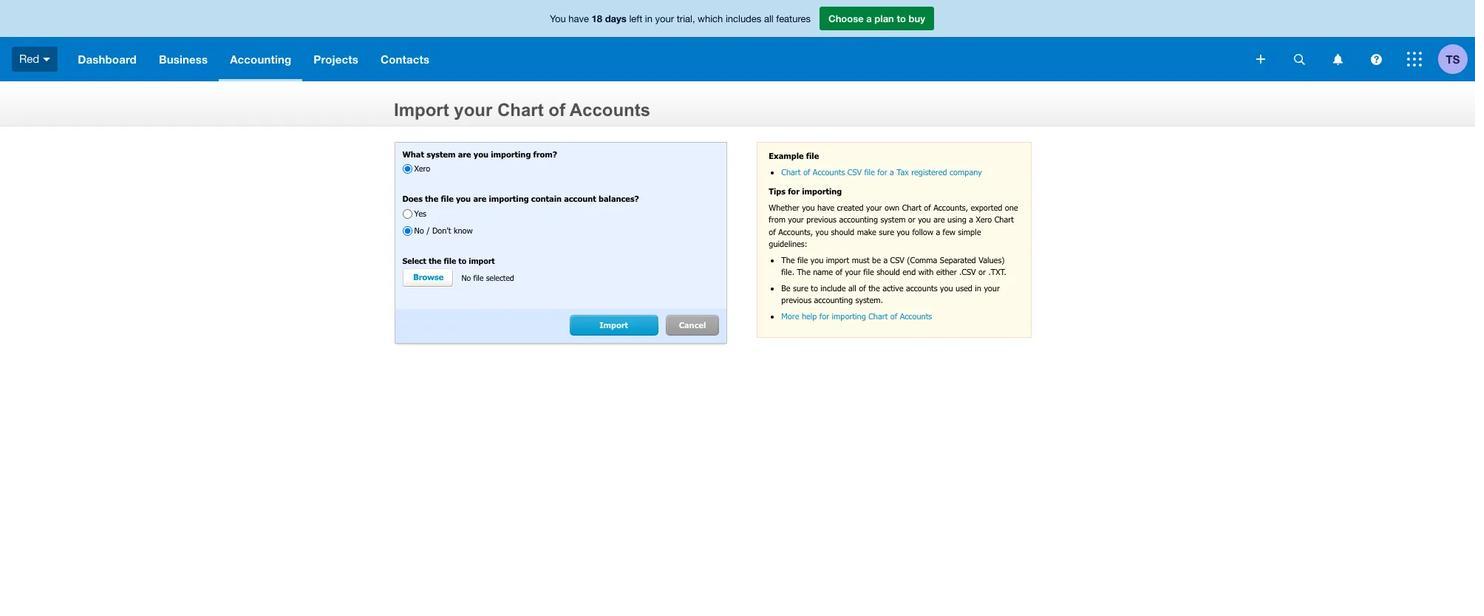 Task type: describe. For each thing, give the bounding box(es) containing it.
dashboard link
[[67, 37, 148, 81]]

from
[[769, 215, 786, 224]]

with
[[919, 267, 934, 277]]

example file chart of accounts csv file for a tax registered company
[[769, 151, 982, 177]]

18
[[592, 13, 603, 24]]

left
[[630, 13, 643, 24]]

for inside the example file chart of accounts csv file for a tax registered company
[[878, 167, 888, 177]]

company
[[950, 167, 982, 177]]

plan
[[875, 13, 895, 24]]

ts
[[1447, 52, 1461, 65]]

name
[[813, 267, 833, 277]]

days
[[605, 13, 627, 24]]

example
[[769, 151, 804, 161]]

your left own
[[867, 202, 882, 212]]

no for no file selected
[[462, 273, 471, 283]]

projects button
[[303, 37, 370, 81]]

all inside the tips for importing whether you have created your own chart of accounts, exported one from your previous accounting system or you are using a xero chart of accounts, you should make sure you follow a few simple guidelines: the file you import must be a csv (comma separated values) file. the name of your file should end with either .csv or .txt. be sure to include all of the active accounts you used in your previous accounting system. more help for importing chart of accounts
[[849, 283, 857, 293]]

select the file to import
[[403, 256, 495, 265]]

accounts
[[906, 283, 938, 293]]

0 horizontal spatial xero
[[414, 164, 431, 173]]

to for buy
[[897, 13, 906, 24]]

1 horizontal spatial accounts,
[[934, 202, 969, 212]]

1 horizontal spatial should
[[877, 267, 900, 277]]

whether
[[769, 202, 800, 212]]

chart down system.
[[869, 311, 888, 321]]

own
[[885, 202, 900, 212]]

your inside you have 18 days left in your trial, which includes all features
[[656, 13, 674, 24]]

chart right own
[[903, 202, 922, 212]]

import inside the tips for importing whether you have created your own chart of accounts, exported one from your previous accounting system or you are using a xero chart of accounts, you should make sure you follow a few simple guidelines: the file you import must be a csv (comma separated values) file. the name of your file should end with either .csv or .txt. be sure to include all of the active accounts you used in your previous accounting system. more help for importing chart of accounts
[[826, 255, 850, 265]]

more help for importing chart of accounts link
[[782, 311, 933, 321]]

tips
[[769, 187, 786, 196]]

contain
[[532, 194, 562, 204]]

what system are you importing from?
[[403, 150, 558, 159]]

account
[[564, 194, 597, 204]]

0 horizontal spatial or
[[909, 215, 916, 224]]

select
[[403, 256, 427, 265]]

yes
[[414, 208, 427, 218]]

1 horizontal spatial the
[[797, 267, 811, 277]]

importing left contain
[[489, 194, 529, 204]]

0 vertical spatial should
[[831, 227, 855, 237]]

ts button
[[1439, 37, 1476, 81]]

separated
[[940, 255, 977, 265]]

import for import
[[600, 320, 629, 330]]

2 vertical spatial for
[[820, 311, 830, 321]]

must
[[852, 255, 870, 265]]

chart down one
[[995, 215, 1014, 224]]

have inside you have 18 days left in your trial, which includes all features
[[569, 13, 589, 24]]

file left 'selected'
[[474, 273, 484, 283]]

be
[[782, 283, 791, 293]]

of right name
[[836, 267, 843, 277]]

0 horizontal spatial the
[[782, 255, 795, 265]]

registered
[[912, 167, 948, 177]]

either
[[937, 267, 957, 277]]

a up simple on the top right of page
[[970, 215, 974, 224]]

used
[[956, 283, 973, 293]]

file left tax
[[865, 167, 875, 177]]

file up no / don't know
[[441, 194, 454, 204]]

more
[[782, 311, 800, 321]]

follow
[[913, 227, 934, 237]]

Yes radio
[[403, 209, 412, 219]]

one
[[1005, 202, 1019, 212]]

red button
[[0, 37, 67, 81]]

exported
[[971, 202, 1003, 212]]

no file selected
[[462, 273, 514, 283]]

of inside the example file chart of accounts csv file for a tax registered company
[[804, 167, 811, 177]]

trial,
[[677, 13, 695, 24]]

accounts inside the tips for importing whether you have created your own chart of accounts, exported one from your previous accounting system or you are using a xero chart of accounts, you should make sure you follow a few simple guidelines: the file you import must be a csv (comma separated values) file. the name of your file should end with either .csv or .txt. be sure to include all of the active accounts you used in your previous accounting system. more help for importing chart of accounts
[[900, 311, 933, 321]]

the for does
[[425, 194, 439, 204]]

buy
[[909, 13, 926, 24]]

end
[[903, 267, 916, 277]]

accounting
[[230, 52, 292, 66]]

all inside you have 18 days left in your trial, which includes all features
[[764, 13, 774, 24]]

a left few
[[936, 227, 941, 237]]

selected
[[486, 273, 514, 283]]

created
[[837, 202, 864, 212]]

contacts button
[[370, 37, 441, 81]]

choose
[[829, 13, 864, 24]]

don't
[[432, 225, 451, 235]]

does
[[403, 194, 423, 204]]

choose a plan to buy
[[829, 13, 926, 24]]

import your chart of accounts
[[394, 100, 651, 120]]

file down guidelines:
[[798, 255, 808, 265]]

tips for importing whether you have created your own chart of accounts, exported one from your previous accounting system or you are using a xero chart of accounts, you should make sure you follow a few simple guidelines: the file you import must be a csv (comma separated values) file. the name of your file should end with either .csv or .txt. be sure to include all of the active accounts you used in your previous accounting system. more help for importing chart of accounts
[[769, 187, 1019, 321]]

contacts
[[381, 52, 430, 66]]

0 horizontal spatial import
[[469, 256, 495, 265]]

0 vertical spatial accounting
[[840, 215, 878, 224]]

include
[[821, 283, 846, 293]]

cancel link
[[666, 315, 720, 336]]

the inside the tips for importing whether you have created your own chart of accounts, exported one from your previous accounting system or you are using a xero chart of accounts, you should make sure you follow a few simple guidelines: the file you import must be a csv (comma separated values) file. the name of your file should end with either .csv or .txt. be sure to include all of the active accounts you used in your previous accounting system. more help for importing chart of accounts
[[869, 283, 880, 293]]

you have 18 days left in your trial, which includes all features
[[550, 13, 811, 24]]

file.
[[782, 267, 795, 277]]

0 vertical spatial previous
[[807, 215, 837, 224]]

help
[[802, 311, 817, 321]]

cancel
[[679, 320, 706, 330]]

dashboard
[[78, 52, 137, 66]]

No / Don't know radio
[[403, 226, 412, 236]]

Xero radio
[[403, 164, 412, 174]]



Task type: locate. For each thing, give the bounding box(es) containing it.
in right left
[[645, 13, 653, 24]]

the up file.
[[782, 255, 795, 265]]

of down active
[[891, 311, 898, 321]]

1 horizontal spatial for
[[820, 311, 830, 321]]

are right what at left top
[[458, 150, 471, 159]]

2 vertical spatial the
[[869, 283, 880, 293]]

system
[[427, 150, 456, 159], [881, 215, 906, 224]]

your down whether
[[788, 215, 804, 224]]

file right example
[[807, 151, 819, 161]]

your
[[656, 13, 674, 24], [454, 100, 493, 120], [867, 202, 882, 212], [788, 215, 804, 224], [845, 267, 861, 277], [984, 283, 1000, 293]]

0 vertical spatial or
[[909, 215, 916, 224]]

0 horizontal spatial all
[[764, 13, 774, 24]]

of up from?
[[549, 100, 566, 120]]

red
[[19, 52, 39, 65]]

accounts,
[[934, 202, 969, 212], [779, 227, 813, 237]]

have left the 18
[[569, 13, 589, 24]]

business button
[[148, 37, 219, 81]]

1 vertical spatial all
[[849, 283, 857, 293]]

2 horizontal spatial for
[[878, 167, 888, 177]]

a inside the example file chart of accounts csv file for a tax registered company
[[890, 167, 895, 177]]

a right be
[[884, 255, 888, 265]]

accounts, up using
[[934, 202, 969, 212]]

1 vertical spatial for
[[788, 187, 800, 196]]

what
[[403, 150, 424, 159]]

0 vertical spatial csv
[[848, 167, 862, 177]]

using
[[948, 215, 967, 224]]

are up few
[[934, 215, 945, 224]]

accounting up make
[[840, 215, 878, 224]]

1 vertical spatial or
[[979, 267, 986, 277]]

accounting button
[[219, 37, 303, 81]]

1 vertical spatial import
[[600, 320, 629, 330]]

xero right xero option
[[414, 164, 431, 173]]

0 vertical spatial in
[[645, 13, 653, 24]]

1 horizontal spatial accounts
[[813, 167, 845, 177]]

(comma
[[907, 255, 938, 265]]

import
[[394, 100, 449, 120], [600, 320, 629, 330]]

0 vertical spatial accounts
[[570, 100, 651, 120]]

features
[[777, 13, 811, 24]]

have
[[569, 13, 589, 24], [818, 202, 835, 212]]

the for select
[[429, 256, 442, 265]]

xero
[[414, 164, 431, 173], [976, 215, 992, 224]]

1 vertical spatial xero
[[976, 215, 992, 224]]

importing left from?
[[491, 150, 531, 159]]

1 horizontal spatial no
[[462, 273, 471, 283]]

to inside the tips for importing whether you have created your own chart of accounts, exported one from your previous accounting system or you are using a xero chart of accounts, you should make sure you follow a few simple guidelines: the file you import must be a csv (comma separated values) file. the name of your file should end with either .csv or .txt. be sure to include all of the active accounts you used in your previous accounting system. more help for importing chart of accounts
[[811, 283, 818, 293]]

accounts
[[570, 100, 651, 120], [813, 167, 845, 177], [900, 311, 933, 321]]

should left make
[[831, 227, 855, 237]]

0 vertical spatial xero
[[414, 164, 431, 173]]

accounting
[[840, 215, 878, 224], [814, 295, 853, 305]]

.txt.
[[989, 267, 1007, 277]]

chart
[[498, 100, 544, 120], [782, 167, 801, 177], [903, 202, 922, 212], [995, 215, 1014, 224], [869, 311, 888, 321]]

be
[[873, 255, 881, 265]]

0 vertical spatial accounts,
[[934, 202, 969, 212]]

0 vertical spatial sure
[[879, 227, 895, 237]]

tax
[[897, 167, 909, 177]]

0 horizontal spatial import
[[394, 100, 449, 120]]

0 horizontal spatial no
[[414, 225, 424, 235]]

the right file.
[[797, 267, 811, 277]]

importing up created
[[802, 187, 842, 196]]

svg image inside the red popup button
[[43, 57, 50, 61]]

of up follow
[[924, 202, 931, 212]]

accounting down include at the right of the page
[[814, 295, 853, 305]]

which
[[698, 13, 723, 24]]

for
[[878, 167, 888, 177], [788, 187, 800, 196], [820, 311, 830, 321]]

values)
[[979, 255, 1005, 265]]

the right select in the left of the page
[[429, 256, 442, 265]]

1 vertical spatial system
[[881, 215, 906, 224]]

2 horizontal spatial to
[[897, 13, 906, 24]]

xero down exported
[[976, 215, 992, 224]]

you
[[474, 150, 489, 159], [456, 194, 471, 204], [802, 202, 815, 212], [918, 215, 931, 224], [816, 227, 829, 237], [897, 227, 910, 237], [811, 255, 824, 265], [941, 283, 953, 293]]

the
[[782, 255, 795, 265], [797, 267, 811, 277]]

all right include at the right of the page
[[849, 283, 857, 293]]

0 horizontal spatial to
[[459, 256, 467, 265]]

banner
[[0, 0, 1476, 81]]

1 horizontal spatial all
[[849, 283, 857, 293]]

previous up guidelines:
[[807, 215, 837, 224]]

import button
[[570, 315, 659, 336]]

csv inside the example file chart of accounts csv file for a tax registered company
[[848, 167, 862, 177]]

1 horizontal spatial import
[[826, 255, 850, 265]]

a left tax
[[890, 167, 895, 177]]

your down the .txt.
[[984, 283, 1000, 293]]

1 horizontal spatial or
[[979, 267, 986, 277]]

balances?
[[599, 194, 639, 204]]

of
[[549, 100, 566, 120], [804, 167, 811, 177], [924, 202, 931, 212], [769, 227, 776, 237], [836, 267, 843, 277], [859, 283, 866, 293], [891, 311, 898, 321]]

should up active
[[877, 267, 900, 277]]

for left tax
[[878, 167, 888, 177]]

1 horizontal spatial in
[[975, 283, 982, 293]]

of down example
[[804, 167, 811, 177]]

1 horizontal spatial to
[[811, 283, 818, 293]]

0 vertical spatial have
[[569, 13, 589, 24]]

2 horizontal spatial are
[[934, 215, 945, 224]]

2 vertical spatial accounts
[[900, 311, 933, 321]]

chart down example
[[782, 167, 801, 177]]

accounts inside the example file chart of accounts csv file for a tax registered company
[[813, 167, 845, 177]]

0 horizontal spatial sure
[[793, 283, 809, 293]]

1 horizontal spatial have
[[818, 202, 835, 212]]

chart of accounts csv file for a tax registered company link
[[782, 167, 982, 177]]

system.
[[856, 295, 883, 305]]

1 vertical spatial are
[[473, 194, 487, 204]]

of up system.
[[859, 283, 866, 293]]

no for no / don't know
[[414, 225, 424, 235]]

projects
[[314, 52, 359, 66]]

1 vertical spatial accounts
[[813, 167, 845, 177]]

0 horizontal spatial system
[[427, 150, 456, 159]]

csv inside the tips for importing whether you have created your own chart of accounts, exported one from your previous accounting system or you are using a xero chart of accounts, you should make sure you follow a few simple guidelines: the file you import must be a csv (comma separated values) file. the name of your file should end with either .csv or .txt. be sure to include all of the active accounts you used in your previous accounting system. more help for importing chart of accounts
[[891, 255, 905, 265]]

you
[[550, 13, 566, 24]]

importing
[[491, 150, 531, 159], [802, 187, 842, 196], [489, 194, 529, 204], [832, 311, 866, 321]]

0 horizontal spatial have
[[569, 13, 589, 24]]

1 vertical spatial in
[[975, 283, 982, 293]]

csv up created
[[848, 167, 862, 177]]

a left plan
[[867, 13, 872, 24]]

to for import
[[459, 256, 467, 265]]

system right what at left top
[[427, 150, 456, 159]]

1 vertical spatial to
[[459, 256, 467, 265]]

import up name
[[826, 255, 850, 265]]

have left created
[[818, 202, 835, 212]]

all left features
[[764, 13, 774, 24]]

in inside the tips for importing whether you have created your own chart of accounts, exported one from your previous accounting system or you are using a xero chart of accounts, you should make sure you follow a few simple guidelines: the file you import must be a csv (comma separated values) file. the name of your file should end with either .csv or .txt. be sure to include all of the active accounts you used in your previous accounting system. more help for importing chart of accounts
[[975, 283, 982, 293]]

make
[[857, 227, 877, 237]]

2 horizontal spatial accounts
[[900, 311, 933, 321]]

0 vertical spatial the
[[425, 194, 439, 204]]

1 horizontal spatial are
[[473, 194, 487, 204]]

1 horizontal spatial svg image
[[1371, 54, 1382, 65]]

0 vertical spatial the
[[782, 255, 795, 265]]

accounts for example file chart of accounts csv file for a tax registered company
[[813, 167, 845, 177]]

no down select the file to import
[[462, 273, 471, 283]]

a
[[867, 13, 872, 24], [890, 167, 895, 177], [970, 215, 974, 224], [936, 227, 941, 237], [884, 255, 888, 265]]

previous down be
[[782, 295, 812, 305]]

in right the 'used'
[[975, 283, 982, 293]]

1 vertical spatial should
[[877, 267, 900, 277]]

1 vertical spatial the
[[797, 267, 811, 277]]

import for import your chart of accounts
[[394, 100, 449, 120]]

1 vertical spatial have
[[818, 202, 835, 212]]

1 horizontal spatial csv
[[891, 255, 905, 265]]

1 vertical spatial accounting
[[814, 295, 853, 305]]

accounts for import your chart of accounts
[[570, 100, 651, 120]]

active
[[883, 283, 904, 293]]

are down what system are you importing from?
[[473, 194, 487, 204]]

1 vertical spatial no
[[462, 273, 471, 283]]

or
[[909, 215, 916, 224], [979, 267, 986, 277]]

to down name
[[811, 283, 818, 293]]

the up yes
[[425, 194, 439, 204]]

file down be
[[864, 267, 874, 277]]

file down no / don't know
[[444, 256, 456, 265]]

1 vertical spatial csv
[[891, 255, 905, 265]]

xero inside the tips for importing whether you have created your own chart of accounts, exported one from your previous accounting system or you are using a xero chart of accounts, you should make sure you follow a few simple guidelines: the file you import must be a csv (comma separated values) file. the name of your file should end with either .csv or .txt. be sure to include all of the active accounts you used in your previous accounting system. more help for importing chart of accounts
[[976, 215, 992, 224]]

previous
[[807, 215, 837, 224], [782, 295, 812, 305]]

sure
[[879, 227, 895, 237], [793, 283, 809, 293]]

0 horizontal spatial for
[[788, 187, 800, 196]]

0 horizontal spatial csv
[[848, 167, 862, 177]]

does the file you are importing contain account balances?
[[403, 194, 639, 204]]

the
[[425, 194, 439, 204], [429, 256, 442, 265], [869, 283, 880, 293]]

guidelines:
[[769, 239, 808, 249]]

csv up end
[[891, 255, 905, 265]]

accounts, up guidelines:
[[779, 227, 813, 237]]

0 horizontal spatial should
[[831, 227, 855, 237]]

banner containing ts
[[0, 0, 1476, 81]]

few
[[943, 227, 956, 237]]

1 vertical spatial accounts,
[[779, 227, 813, 237]]

1 vertical spatial sure
[[793, 283, 809, 293]]

0 horizontal spatial are
[[458, 150, 471, 159]]

no
[[414, 225, 424, 235], [462, 273, 471, 283]]

from?
[[533, 150, 558, 159]]

no left /
[[414, 225, 424, 235]]

or up follow
[[909, 215, 916, 224]]

1 horizontal spatial sure
[[879, 227, 895, 237]]

0 vertical spatial import
[[394, 100, 449, 120]]

0 vertical spatial for
[[878, 167, 888, 177]]

sure right make
[[879, 227, 895, 237]]

import
[[826, 255, 850, 265], [469, 256, 495, 265]]

the up system.
[[869, 283, 880, 293]]

1 horizontal spatial system
[[881, 215, 906, 224]]

to left the buy
[[897, 13, 906, 24]]

0 horizontal spatial accounts,
[[779, 227, 813, 237]]

2 vertical spatial to
[[811, 283, 818, 293]]

0 horizontal spatial svg image
[[43, 57, 50, 61]]

simple
[[959, 227, 981, 237]]

or right .csv
[[979, 267, 986, 277]]

your down must
[[845, 267, 861, 277]]

no / don't know
[[414, 225, 473, 235]]

/
[[427, 225, 430, 235]]

in inside you have 18 days left in your trial, which includes all features
[[645, 13, 653, 24]]

0 vertical spatial no
[[414, 225, 424, 235]]

svg image
[[1408, 52, 1423, 67], [1294, 54, 1305, 65], [1333, 54, 1343, 65], [1257, 55, 1266, 64]]

0 vertical spatial to
[[897, 13, 906, 24]]

.csv
[[960, 267, 976, 277]]

have inside the tips for importing whether you have created your own chart of accounts, exported one from your previous accounting system or you are using a xero chart of accounts, you should make sure you follow a few simple guidelines: the file you import must be a csv (comma separated values) file. the name of your file should end with either .csv or .txt. be sure to include all of the active accounts you used in your previous accounting system. more help for importing chart of accounts
[[818, 202, 835, 212]]

for right tips
[[788, 187, 800, 196]]

system down own
[[881, 215, 906, 224]]

are inside the tips for importing whether you have created your own chart of accounts, exported one from your previous accounting system or you are using a xero chart of accounts, you should make sure you follow a few simple guidelines: the file you import must be a csv (comma separated values) file. the name of your file should end with either .csv or .txt. be sure to include all of the active accounts you used in your previous accounting system. more help for importing chart of accounts
[[934, 215, 945, 224]]

0 vertical spatial all
[[764, 13, 774, 24]]

your left the 'trial,'
[[656, 13, 674, 24]]

your up what system are you importing from?
[[454, 100, 493, 120]]

system inside the tips for importing whether you have created your own chart of accounts, exported one from your previous accounting system or you are using a xero chart of accounts, you should make sure you follow a few simple guidelines: the file you import must be a csv (comma separated values) file. the name of your file should end with either .csv or .txt. be sure to include all of the active accounts you used in your previous accounting system. more help for importing chart of accounts
[[881, 215, 906, 224]]

business
[[159, 52, 208, 66]]

import up no file selected
[[469, 256, 495, 265]]

for right help
[[820, 311, 830, 321]]

chart up from?
[[498, 100, 544, 120]]

includes
[[726, 13, 762, 24]]

svg image
[[1371, 54, 1382, 65], [43, 57, 50, 61]]

1 vertical spatial previous
[[782, 295, 812, 305]]

know
[[454, 225, 473, 235]]

to
[[897, 13, 906, 24], [459, 256, 467, 265], [811, 283, 818, 293]]

import inside button
[[600, 320, 629, 330]]

0 horizontal spatial accounts
[[570, 100, 651, 120]]

1 horizontal spatial import
[[600, 320, 629, 330]]

importing down system.
[[832, 311, 866, 321]]

0 vertical spatial are
[[458, 150, 471, 159]]

2 vertical spatial are
[[934, 215, 945, 224]]

0 horizontal spatial in
[[645, 13, 653, 24]]

1 vertical spatial the
[[429, 256, 442, 265]]

csv
[[848, 167, 862, 177], [891, 255, 905, 265]]

1 horizontal spatial xero
[[976, 215, 992, 224]]

0 vertical spatial system
[[427, 150, 456, 159]]

sure right be
[[793, 283, 809, 293]]

of down from in the top right of the page
[[769, 227, 776, 237]]

to down know
[[459, 256, 467, 265]]

are
[[458, 150, 471, 159], [473, 194, 487, 204], [934, 215, 945, 224]]

chart inside the example file chart of accounts csv file for a tax registered company
[[782, 167, 801, 177]]



Task type: vqa. For each thing, say whether or not it's contained in the screenshot.
No items selected
no



